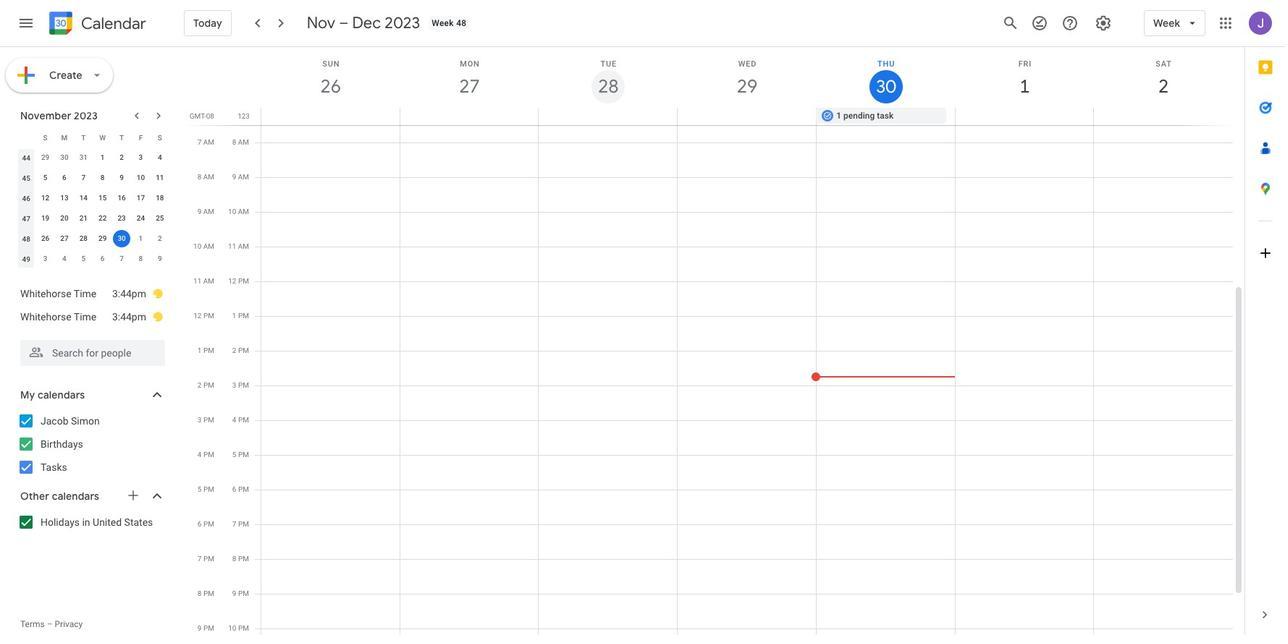 Task type: locate. For each thing, give the bounding box(es) containing it.
my
[[20, 389, 35, 402]]

0 vertical spatial 48
[[456, 18, 467, 28]]

0 horizontal spatial 48
[[22, 235, 30, 243]]

3:44pm
[[112, 288, 146, 300], [112, 311, 146, 323]]

week up sat
[[1154, 17, 1181, 30]]

december 5 element
[[75, 251, 92, 268]]

cell down 2 link
[[1094, 108, 1233, 125]]

1 inside fri 1
[[1019, 75, 1029, 99]]

08
[[206, 112, 214, 120]]

birthdays
[[41, 439, 83, 451]]

26 left 27 element
[[41, 235, 49, 243]]

whitehorse time up search for people text field
[[20, 311, 96, 323]]

0 vertical spatial 3:44pm
[[112, 288, 146, 300]]

27
[[458, 75, 479, 99], [60, 235, 69, 243]]

t right m
[[81, 134, 86, 142]]

november 2023 grid
[[14, 127, 169, 269]]

20 element
[[56, 210, 73, 227]]

1 vertical spatial 12
[[228, 277, 236, 285]]

3 row from the top
[[17, 168, 169, 188]]

11 element
[[151, 169, 169, 187]]

privacy
[[55, 620, 83, 630]]

48 up mon
[[456, 18, 467, 28]]

21 element
[[75, 210, 92, 227]]

1 vertical spatial 10 am
[[193, 243, 214, 251]]

calendars for other calendars
[[52, 490, 99, 503]]

1 horizontal spatial 2023
[[385, 13, 420, 33]]

calendars
[[38, 389, 85, 402], [52, 490, 99, 503]]

9 pm
[[232, 590, 249, 598], [198, 625, 214, 633]]

5 row from the top
[[17, 209, 169, 229]]

26 inside grid
[[320, 75, 340, 99]]

7 am
[[197, 138, 214, 146]]

5 cell from the left
[[955, 108, 1094, 125]]

row containing 26
[[17, 229, 169, 249]]

7 pm
[[232, 521, 249, 529], [198, 556, 214, 564]]

3 pm
[[232, 382, 249, 390], [198, 416, 214, 424]]

tab list
[[1246, 47, 1286, 595]]

1
[[1019, 75, 1029, 99], [837, 111, 842, 121], [101, 154, 105, 162], [139, 235, 143, 243], [232, 312, 236, 320], [198, 347, 202, 355]]

gmt-
[[190, 112, 206, 120]]

1 row from the top
[[17, 127, 169, 148]]

6 inside "element"
[[101, 255, 105, 263]]

2 row from the top
[[17, 148, 169, 168]]

1 horizontal spatial s
[[158, 134, 162, 142]]

0 horizontal spatial 30
[[60, 154, 69, 162]]

27 left the '28' element
[[60, 235, 69, 243]]

1 horizontal spatial 28
[[597, 75, 618, 99]]

2023 right november
[[74, 109, 98, 122]]

calendar element
[[46, 9, 146, 41]]

1 horizontal spatial 10 am
[[228, 208, 249, 216]]

row group containing 29
[[17, 148, 169, 269]]

29 element
[[94, 230, 111, 248]]

create button
[[6, 58, 113, 93]]

row containing 19
[[17, 209, 169, 229]]

1 horizontal spatial 27
[[458, 75, 479, 99]]

1 whitehorse from the top
[[20, 288, 71, 300]]

sun
[[322, 59, 340, 69]]

column header
[[17, 127, 36, 148]]

0 vertical spatial whitehorse
[[20, 288, 71, 300]]

1 link
[[1009, 70, 1042, 104]]

0 vertical spatial –
[[339, 13, 349, 33]]

0 horizontal spatial 27
[[60, 235, 69, 243]]

–
[[339, 13, 349, 33], [47, 620, 53, 630]]

28 left 29 element
[[79, 235, 88, 243]]

1 vertical spatial –
[[47, 620, 53, 630]]

25
[[156, 214, 164, 222]]

week
[[1154, 17, 1181, 30], [432, 18, 454, 28]]

1 whitehorse time from the top
[[20, 288, 96, 300]]

47
[[22, 215, 30, 223]]

1 horizontal spatial 29
[[99, 235, 107, 243]]

8 pm
[[232, 556, 249, 564], [198, 590, 214, 598]]

16
[[118, 194, 126, 202]]

0 horizontal spatial 29
[[41, 154, 49, 162]]

s
[[43, 134, 47, 142], [158, 134, 162, 142]]

– right terms link
[[47, 620, 53, 630]]

29 down wed
[[736, 75, 757, 99]]

27 inside mon 27
[[458, 75, 479, 99]]

9 am down 123
[[232, 173, 249, 181]]

november 2023
[[20, 109, 98, 122]]

today
[[193, 17, 222, 30]]

cell down 1 link
[[955, 108, 1094, 125]]

1 vertical spatial 26
[[41, 235, 49, 243]]

3
[[139, 154, 143, 162], [43, 255, 47, 263], [232, 382, 236, 390], [198, 416, 202, 424]]

9 am
[[232, 173, 249, 181], [197, 208, 214, 216]]

thu 30
[[876, 59, 895, 99]]

1 horizontal spatial 9 pm
[[232, 590, 249, 598]]

1 pm
[[232, 312, 249, 320], [198, 347, 214, 355]]

sat
[[1156, 59, 1173, 69]]

0 vertical spatial 9 am
[[232, 173, 249, 181]]

1 3:44pm from the top
[[112, 288, 146, 300]]

30 inside cell
[[118, 235, 126, 243]]

9
[[232, 173, 236, 181], [120, 174, 124, 182], [197, 208, 202, 216], [158, 255, 162, 263], [232, 590, 236, 598], [198, 625, 202, 633]]

49
[[22, 255, 30, 263]]

whitehorse time down december 4 element
[[20, 288, 96, 300]]

october 29 element
[[37, 149, 54, 167]]

1 inside button
[[837, 111, 842, 121]]

s left m
[[43, 134, 47, 142]]

1 vertical spatial 4 pm
[[198, 451, 214, 459]]

1 horizontal spatial 8 pm
[[232, 556, 249, 564]]

29 left 30 cell
[[99, 235, 107, 243]]

23
[[118, 214, 126, 222]]

december 1 element
[[132, 230, 150, 248]]

1 horizontal spatial 4 pm
[[232, 416, 249, 424]]

1 vertical spatial 6 pm
[[198, 521, 214, 529]]

column header inside the november 2023 grid
[[17, 127, 36, 148]]

2 horizontal spatial 30
[[876, 75, 895, 99]]

5 pm
[[232, 451, 249, 459], [198, 486, 214, 494]]

1 horizontal spatial 11 am
[[228, 243, 249, 251]]

10 element
[[132, 169, 150, 187]]

t right w
[[120, 134, 124, 142]]

simon
[[71, 416, 100, 427]]

0 horizontal spatial 11
[[156, 174, 164, 182]]

cell down "26" link
[[261, 108, 400, 125]]

1 vertical spatial 48
[[22, 235, 30, 243]]

week inside 'dropdown button'
[[1154, 17, 1181, 30]]

united
[[93, 517, 122, 529]]

2 pm
[[232, 347, 249, 355], [198, 382, 214, 390]]

settings menu image
[[1095, 14, 1113, 32]]

1 time from the top
[[74, 288, 96, 300]]

5
[[43, 174, 47, 182], [81, 255, 86, 263], [232, 451, 236, 459], [198, 486, 202, 494]]

0 vertical spatial 1 pm
[[232, 312, 249, 320]]

1 cell from the left
[[261, 108, 400, 125]]

10 am
[[228, 208, 249, 216], [193, 243, 214, 251]]

whitehorse time
[[20, 288, 96, 300], [20, 311, 96, 323]]

1 vertical spatial whitehorse time
[[20, 311, 96, 323]]

8 am down 123
[[232, 138, 249, 146]]

2023 right dec
[[385, 13, 420, 33]]

1 vertical spatial 11
[[228, 243, 236, 251]]

0 horizontal spatial –
[[47, 620, 53, 630]]

december 8 element
[[132, 251, 150, 268]]

1 vertical spatial whitehorse
[[20, 311, 71, 323]]

3:44pm down december 7 element
[[112, 288, 146, 300]]

1 vertical spatial 1 pm
[[198, 347, 214, 355]]

0 horizontal spatial week
[[432, 18, 454, 28]]

1 s from the left
[[43, 134, 47, 142]]

2
[[1158, 75, 1168, 99], [120, 154, 124, 162], [158, 235, 162, 243], [232, 347, 236, 355], [198, 382, 202, 390]]

1 vertical spatial 30
[[60, 154, 69, 162]]

2 cell from the left
[[400, 108, 539, 125]]

4 pm
[[232, 416, 249, 424], [198, 451, 214, 459]]

cell
[[261, 108, 400, 125], [400, 108, 539, 125], [539, 108, 678, 125], [678, 108, 817, 125], [955, 108, 1094, 125], [1094, 108, 1233, 125]]

time down december 5 "element"
[[74, 288, 96, 300]]

1 vertical spatial 7 pm
[[198, 556, 214, 564]]

0 horizontal spatial 7 pm
[[198, 556, 214, 564]]

11
[[156, 174, 164, 182], [228, 243, 236, 251], [193, 277, 202, 285]]

s right f
[[158, 134, 162, 142]]

0 vertical spatial calendars
[[38, 389, 85, 402]]

cell down 27 link
[[400, 108, 539, 125]]

2 vertical spatial 30
[[118, 235, 126, 243]]

1 vertical spatial calendars
[[52, 490, 99, 503]]

holidays
[[41, 517, 80, 529]]

2 vertical spatial 11
[[193, 277, 202, 285]]

2 whitehorse from the top
[[20, 311, 71, 323]]

30 right 29 element
[[118, 235, 126, 243]]

jacob simon
[[41, 416, 100, 427]]

1 vertical spatial 3:44pm
[[112, 311, 146, 323]]

27 link
[[453, 70, 486, 104]]

27 down mon
[[458, 75, 479, 99]]

1 vertical spatial time
[[74, 311, 96, 323]]

nov – dec 2023
[[307, 13, 420, 33]]

2 s from the left
[[158, 134, 162, 142]]

0 horizontal spatial s
[[43, 134, 47, 142]]

week up 27 link
[[432, 18, 454, 28]]

0 horizontal spatial 5 pm
[[198, 486, 214, 494]]

1 vertical spatial 27
[[60, 235, 69, 243]]

1 vertical spatial 5 pm
[[198, 486, 214, 494]]

0 horizontal spatial 11 am
[[193, 277, 214, 285]]

0 vertical spatial 29
[[736, 75, 757, 99]]

6 row from the top
[[17, 229, 169, 249]]

1 horizontal spatial week
[[1154, 17, 1181, 30]]

1 horizontal spatial 9 am
[[232, 173, 249, 181]]

26 inside row
[[41, 235, 49, 243]]

26 down sun
[[320, 75, 340, 99]]

october 31 element
[[75, 149, 92, 167]]

t
[[81, 134, 86, 142], [120, 134, 124, 142]]

0 vertical spatial 2 pm
[[232, 347, 249, 355]]

my calendars list
[[3, 410, 180, 480]]

0 vertical spatial 30
[[876, 75, 895, 99]]

calendar heading
[[78, 13, 146, 34]]

row
[[17, 127, 169, 148], [17, 148, 169, 168], [17, 168, 169, 188], [17, 188, 169, 209], [17, 209, 169, 229], [17, 229, 169, 249], [17, 249, 169, 269]]

28 link
[[592, 70, 625, 104]]

0 horizontal spatial t
[[81, 134, 86, 142]]

grid containing 26
[[185, 47, 1245, 636]]

7 row from the top
[[17, 249, 169, 269]]

2 vertical spatial 29
[[99, 235, 107, 243]]

2 horizontal spatial 29
[[736, 75, 757, 99]]

48 left 26 element on the left top
[[22, 235, 30, 243]]

2 time from the top
[[74, 311, 96, 323]]

29
[[736, 75, 757, 99], [41, 154, 49, 162], [99, 235, 107, 243]]

6 cell from the left
[[1094, 108, 1233, 125]]

time up search for people text field
[[74, 311, 96, 323]]

row group
[[17, 148, 169, 269]]

0 vertical spatial 12 pm
[[228, 277, 249, 285]]

0 vertical spatial 8 am
[[232, 138, 249, 146]]

list item up search for people text field
[[20, 306, 164, 329]]

calendars up jacob
[[38, 389, 85, 402]]

0 horizontal spatial 3 pm
[[198, 416, 214, 424]]

– right nov
[[339, 13, 349, 33]]

3:44pm for first "list item" from the bottom
[[112, 311, 146, 323]]

1 horizontal spatial t
[[120, 134, 124, 142]]

cell down 28 link
[[539, 108, 678, 125]]

29 inside wed 29
[[736, 75, 757, 99]]

0 vertical spatial 4 pm
[[232, 416, 249, 424]]

8 am
[[232, 138, 249, 146], [197, 173, 214, 181]]

30
[[876, 75, 895, 99], [60, 154, 69, 162], [118, 235, 126, 243]]

1 vertical spatial 2023
[[74, 109, 98, 122]]

1 horizontal spatial 6 pm
[[232, 486, 249, 494]]

0 horizontal spatial 4 pm
[[198, 451, 214, 459]]

9 pm left 10 pm
[[198, 625, 214, 633]]

1 vertical spatial 9 am
[[197, 208, 214, 216]]

1 vertical spatial 11 am
[[193, 277, 214, 285]]

2 3:44pm from the top
[[112, 311, 146, 323]]

1 inside december 1 element
[[139, 235, 143, 243]]

privacy link
[[55, 620, 83, 630]]

3:44pm up search for people text field
[[112, 311, 146, 323]]

0 vertical spatial time
[[74, 288, 96, 300]]

29 left october 30 element at left top
[[41, 154, 49, 162]]

1 horizontal spatial 3 pm
[[232, 382, 249, 390]]

0 vertical spatial whitehorse time
[[20, 288, 96, 300]]

whitehorse
[[20, 288, 71, 300], [20, 311, 71, 323]]

list
[[6, 277, 177, 335]]

2 whitehorse time from the top
[[20, 311, 96, 323]]

grid
[[185, 47, 1245, 636]]

1 vertical spatial 28
[[79, 235, 88, 243]]

cell down 29 link at top
[[678, 108, 817, 125]]

0 horizontal spatial 12
[[41, 194, 49, 202]]

0 vertical spatial 7 pm
[[232, 521, 249, 529]]

terms
[[20, 620, 45, 630]]

0 vertical spatial 11
[[156, 174, 164, 182]]

6
[[62, 174, 66, 182], [101, 255, 105, 263], [232, 486, 236, 494], [198, 521, 202, 529]]

9 pm up 10 pm
[[232, 590, 249, 598]]

27 inside 27 element
[[60, 235, 69, 243]]

am
[[203, 138, 214, 146], [238, 138, 249, 146], [203, 173, 214, 181], [238, 173, 249, 181], [203, 208, 214, 216], [238, 208, 249, 216], [203, 243, 214, 251], [238, 243, 249, 251], [203, 277, 214, 285]]

28 down tue
[[597, 75, 618, 99]]

0 vertical spatial 28
[[597, 75, 618, 99]]

1 horizontal spatial –
[[339, 13, 349, 33]]

6 pm
[[232, 486, 249, 494], [198, 521, 214, 529]]

0 vertical spatial 11 am
[[228, 243, 249, 251]]

24 element
[[132, 210, 150, 227]]

4 row from the top
[[17, 188, 169, 209]]

0 horizontal spatial 2 pm
[[198, 382, 214, 390]]

27 element
[[56, 230, 73, 248]]

row group inside the november 2023 grid
[[17, 148, 169, 269]]

1 horizontal spatial 2 pm
[[232, 347, 249, 355]]

8 am down 7 am on the top of page
[[197, 173, 214, 181]]

time
[[74, 288, 96, 300], [74, 311, 96, 323]]

pending
[[844, 111, 875, 121]]

28
[[597, 75, 618, 99], [79, 235, 88, 243]]

8
[[232, 138, 236, 146], [197, 173, 202, 181], [101, 174, 105, 182], [139, 255, 143, 263], [232, 556, 236, 564], [198, 590, 202, 598]]

0 horizontal spatial 12 pm
[[194, 312, 214, 320]]

week for week 48
[[432, 18, 454, 28]]

list item
[[20, 282, 164, 306], [20, 306, 164, 329]]

11 am
[[228, 243, 249, 251], [193, 277, 214, 285]]

calendars up in
[[52, 490, 99, 503]]

tasks
[[41, 462, 67, 474]]

0 horizontal spatial 8 pm
[[198, 590, 214, 598]]

21
[[79, 214, 88, 222]]

30 down the "thu"
[[876, 75, 895, 99]]

45
[[22, 174, 30, 182]]

48
[[456, 18, 467, 28], [22, 235, 30, 243]]

list item down december 5 "element"
[[20, 282, 164, 306]]

0 horizontal spatial 28
[[79, 235, 88, 243]]

row containing 29
[[17, 148, 169, 168]]

0 vertical spatial 27
[[458, 75, 479, 99]]

None search field
[[0, 335, 180, 367]]

calendars for my calendars
[[38, 389, 85, 402]]

30 left 31
[[60, 154, 69, 162]]

0 vertical spatial 10 am
[[228, 208, 249, 216]]

9 am right the 25 on the top
[[197, 208, 214, 216]]



Task type: describe. For each thing, give the bounding box(es) containing it.
other
[[20, 490, 49, 503]]

december 4 element
[[56, 251, 73, 268]]

0 horizontal spatial 9 pm
[[198, 625, 214, 633]]

2 list item from the top
[[20, 306, 164, 329]]

row containing 12
[[17, 188, 169, 209]]

dec
[[352, 13, 381, 33]]

– for terms
[[47, 620, 53, 630]]

30 cell
[[112, 229, 131, 249]]

row containing 5
[[17, 168, 169, 188]]

16 element
[[113, 190, 130, 207]]

in
[[82, 517, 90, 529]]

december 9 element
[[151, 251, 169, 268]]

10 inside row
[[137, 174, 145, 182]]

19 element
[[37, 210, 54, 227]]

wed
[[739, 59, 757, 69]]

28 inside grid
[[597, 75, 618, 99]]

sun 26
[[320, 59, 340, 99]]

mon 27
[[458, 59, 480, 99]]

3 cell from the left
[[539, 108, 678, 125]]

time for 2nd "list item" from the bottom
[[74, 288, 96, 300]]

Search for people text field
[[29, 340, 156, 367]]

1 horizontal spatial 1 pm
[[232, 312, 249, 320]]

4 cell from the left
[[678, 108, 817, 125]]

2 t from the left
[[120, 134, 124, 142]]

jacob
[[41, 416, 68, 427]]

1 horizontal spatial 5 pm
[[232, 451, 249, 459]]

25 element
[[151, 210, 169, 227]]

23 element
[[113, 210, 130, 227]]

0 vertical spatial 6 pm
[[232, 486, 249, 494]]

today button
[[184, 6, 232, 41]]

wed 29
[[736, 59, 757, 99]]

15
[[99, 194, 107, 202]]

week button
[[1144, 6, 1206, 41]]

calendar
[[81, 13, 146, 34]]

123
[[238, 112, 250, 120]]

1 vertical spatial 12 pm
[[194, 312, 214, 320]]

fri
[[1019, 59, 1032, 69]]

my calendars button
[[3, 384, 180, 407]]

1 vertical spatial 2 pm
[[198, 382, 214, 390]]

2 horizontal spatial 11
[[228, 243, 236, 251]]

mon
[[460, 59, 480, 69]]

24
[[137, 214, 145, 222]]

29 for 29 element
[[99, 235, 107, 243]]

3:44pm for 2nd "list item" from the bottom
[[112, 288, 146, 300]]

2 inside sat 2
[[1158, 75, 1168, 99]]

12 inside row
[[41, 194, 49, 202]]

whitehorse for first "list item" from the bottom
[[20, 311, 71, 323]]

44
[[22, 154, 30, 162]]

1 vertical spatial 8 pm
[[198, 590, 214, 598]]

2 horizontal spatial 12
[[228, 277, 236, 285]]

19
[[41, 214, 49, 222]]

november
[[20, 109, 71, 122]]

december 3 element
[[37, 251, 54, 268]]

0 vertical spatial 9 pm
[[232, 590, 249, 598]]

0 horizontal spatial 10 am
[[193, 243, 214, 251]]

0 horizontal spatial 2023
[[74, 109, 98, 122]]

whitehorse for 2nd "list item" from the bottom
[[20, 288, 71, 300]]

row containing 3
[[17, 249, 169, 269]]

10 pm
[[228, 625, 249, 633]]

15 element
[[94, 190, 111, 207]]

october 30 element
[[56, 149, 73, 167]]

28 inside row
[[79, 235, 88, 243]]

week for week
[[1154, 17, 1181, 30]]

fri 1
[[1019, 59, 1032, 99]]

22 element
[[94, 210, 111, 227]]

1 t from the left
[[81, 134, 86, 142]]

1 horizontal spatial 11
[[193, 277, 202, 285]]

46
[[22, 194, 30, 202]]

december 2 element
[[151, 230, 169, 248]]

1 list item from the top
[[20, 282, 164, 306]]

30 for october 30 element at left top
[[60, 154, 69, 162]]

tue
[[601, 59, 617, 69]]

0 horizontal spatial 1 pm
[[198, 347, 214, 355]]

28 element
[[75, 230, 92, 248]]

week 48
[[432, 18, 467, 28]]

14
[[79, 194, 88, 202]]

add other calendars image
[[126, 489, 141, 503]]

other calendars button
[[3, 485, 180, 508]]

48 inside row
[[22, 235, 30, 243]]

18
[[156, 194, 164, 202]]

0 horizontal spatial 8 am
[[197, 173, 214, 181]]

row containing s
[[17, 127, 169, 148]]

create
[[49, 69, 82, 82]]

0 vertical spatial 8 pm
[[232, 556, 249, 564]]

17 element
[[132, 190, 150, 207]]

1 pending task
[[837, 111, 894, 121]]

december 7 element
[[113, 251, 130, 268]]

30 for 30, today element
[[118, 235, 126, 243]]

14 element
[[75, 190, 92, 207]]

1 horizontal spatial 48
[[456, 18, 467, 28]]

31
[[79, 154, 88, 162]]

30 inside grid
[[876, 75, 895, 99]]

my calendars
[[20, 389, 85, 402]]

december 6 element
[[94, 251, 111, 268]]

17
[[137, 194, 145, 202]]

sat 2
[[1156, 59, 1173, 99]]

0 vertical spatial 3 pm
[[232, 382, 249, 390]]

1 vertical spatial 3 pm
[[198, 416, 214, 424]]

main drawer image
[[17, 14, 35, 32]]

26 element
[[37, 230, 54, 248]]

time for first "list item" from the bottom
[[74, 311, 96, 323]]

list containing whitehorse time
[[6, 277, 177, 335]]

task
[[877, 111, 894, 121]]

1 pending task row
[[255, 108, 1245, 125]]

holidays in united states
[[41, 517, 153, 529]]

20
[[60, 214, 69, 222]]

30, today element
[[113, 230, 130, 248]]

26 link
[[314, 70, 348, 104]]

states
[[124, 517, 153, 529]]

– for nov
[[339, 13, 349, 33]]

1 pending task button
[[816, 108, 947, 124]]

thu
[[878, 59, 895, 69]]

nov
[[307, 13, 335, 33]]

5 inside "element"
[[81, 255, 86, 263]]

12 element
[[37, 190, 54, 207]]

gmt-08
[[190, 112, 214, 120]]

1 horizontal spatial 8 am
[[232, 138, 249, 146]]

w
[[99, 134, 106, 142]]

0 horizontal spatial 9 am
[[197, 208, 214, 216]]

13
[[60, 194, 69, 202]]

2 link
[[1147, 70, 1181, 104]]

tue 28
[[597, 59, 618, 99]]

29 for the october 29 element at left top
[[41, 154, 49, 162]]

terms link
[[20, 620, 45, 630]]

30 link
[[870, 70, 903, 104]]

7 inside december 7 element
[[120, 255, 124, 263]]

m
[[61, 134, 68, 142]]

18 element
[[151, 190, 169, 207]]

terms – privacy
[[20, 620, 83, 630]]

11 inside row
[[156, 174, 164, 182]]

13 element
[[56, 190, 73, 207]]

f
[[139, 134, 143, 142]]

29 link
[[731, 70, 764, 104]]

2 vertical spatial 12
[[194, 312, 202, 320]]

22
[[99, 214, 107, 222]]

other calendars
[[20, 490, 99, 503]]



Task type: vqa. For each thing, say whether or not it's contained in the screenshot.
bottom 11 PM
no



